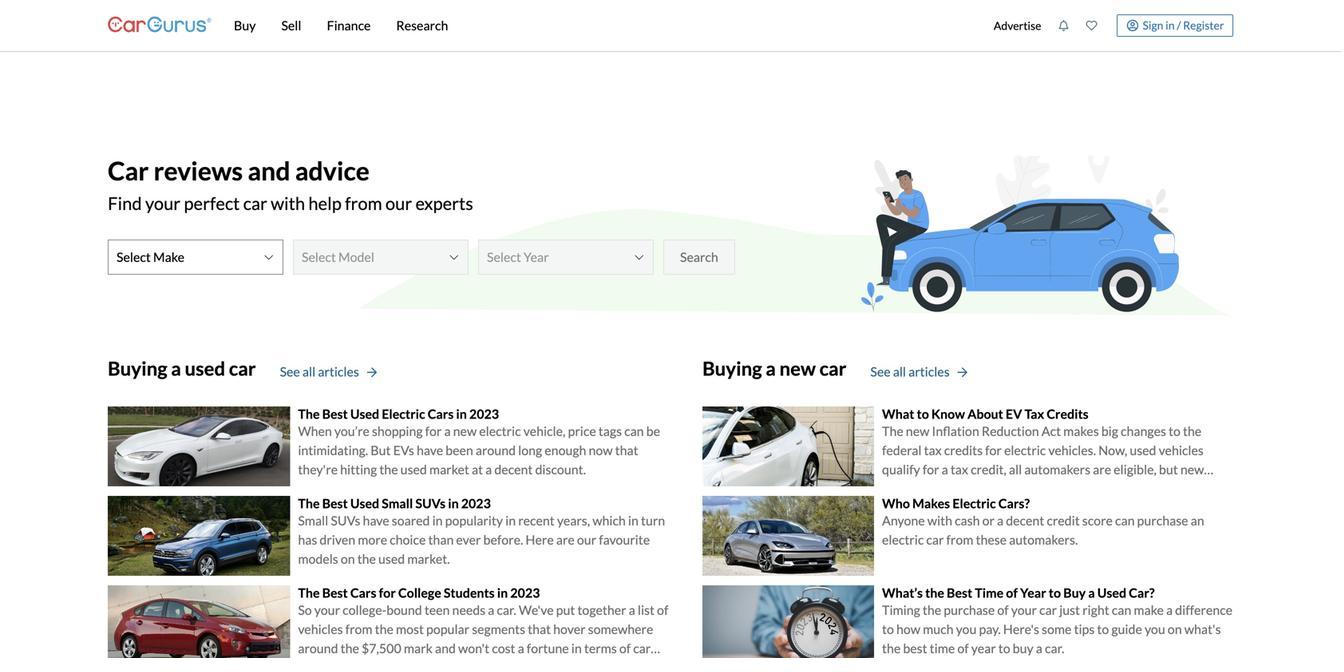 Task type: vqa. For each thing, say whether or not it's contained in the screenshot.
Can to the bottom
yes



Task type: describe. For each thing, give the bounding box(es) containing it.
students
[[444, 585, 495, 600]]

finance button
[[314, 0, 384, 51]]

an
[[1191, 513, 1205, 528]]

research
[[396, 18, 448, 33]]

won't
[[458, 640, 490, 656]]

for inside the best used electric cars in 2023 when you're shopping for a new electric vehicle, price tags can be intimidating. but evs have been around long enough now that they're hitting the used market at a decent discount.
[[425, 423, 442, 439]]

in up than
[[433, 513, 443, 528]]

how
[[897, 621, 921, 637]]

in up popularity
[[448, 495, 459, 511]]

be
[[647, 423, 660, 439]]

around inside the best used electric cars in 2023 when you're shopping for a new electric vehicle, price tags can be intimidating. but evs have been around long enough now that they're hitting the used market at a decent discount.
[[476, 442, 516, 458]]

the best used small suvs in 2023 link
[[298, 495, 491, 511]]

what's
[[1185, 621, 1221, 637]]

right
[[1083, 602, 1110, 618]]

best
[[903, 640, 928, 656]]

know
[[932, 406, 965, 421]]

1 horizontal spatial suvs
[[416, 495, 446, 511]]

the best used electric cars in 2023 link
[[298, 406, 499, 421]]

cars?
[[999, 495, 1030, 511]]

with inside car reviews and advice find your perfect car with help from our experts
[[271, 193, 305, 214]]

on inside what's the best time of year to buy a used car? timing the purchase of your car just right can make a difference to how much you pay. here's some tips to guide you on what's the best time of year to buy a car.
[[1168, 621, 1182, 637]]

but
[[371, 442, 391, 458]]

inflation
[[932, 423, 980, 439]]

your inside the best cars for college students in 2023 so your college-bound teen needs a car. we've put together a list of vehicles from the most popular segments that hover somewhere around the $7,500 mark and won't cost a fortune in terms of c
[[314, 602, 340, 618]]

now
[[589, 442, 613, 458]]

of down somewhere
[[620, 640, 631, 656]]

help
[[309, 193, 342, 214]]

can inside the best used electric cars in 2023 when you're shopping for a new electric vehicle, price tags can be intimidating. but evs have been around long enough now that they're hitting the used market at a decent discount.
[[625, 423, 644, 439]]

new up what to know about ev tax credits image
[[780, 357, 816, 380]]

sell
[[281, 18, 301, 33]]

popular
[[426, 621, 470, 637]]

changes
[[1121, 423, 1167, 439]]

makes
[[913, 495, 950, 511]]

best inside what's the best time of year to buy a used car? timing the purchase of your car just right can make a difference to how much you pay. here's some tips to guide you on what's the best time of year to buy a car.
[[947, 585, 973, 600]]

what to know about ev tax credits the new inflation reduction act makes big changes to the federal tax credits for electric vehicles. now, used vehicles qualify for a tax credit, all automakers are eligible, but new restrictions limit which vehicles qualify.
[[882, 406, 1205, 496]]

used inside what's the best time of year to buy a used car? timing the purchase of your car just right can make a difference to how much you pay. here's some tips to guide you on what's the best time of year to buy a car.
[[1098, 585, 1127, 600]]

2023 for the best used electric cars in 2023
[[470, 406, 499, 421]]

the right what's
[[926, 585, 945, 600]]

long
[[518, 442, 542, 458]]

the up much
[[923, 602, 942, 618]]

or
[[983, 513, 995, 528]]

perfect
[[184, 193, 240, 214]]

used for suvs
[[350, 495, 379, 511]]

list
[[638, 602, 655, 618]]

put
[[556, 602, 575, 618]]

can inside what's the best time of year to buy a used car? timing the purchase of your car just right can make a difference to how much you pay. here's some tips to guide you on what's the best time of year to buy a car.
[[1112, 602, 1132, 618]]

credits
[[1047, 406, 1089, 421]]

car
[[108, 155, 149, 186]]

for up credit,
[[986, 442, 1002, 458]]

reduction
[[982, 423, 1040, 439]]

makes
[[1064, 423, 1099, 439]]

car reviews and advice find your perfect car with help from our experts
[[108, 155, 473, 214]]

the best used small suvs in 2023 small suvs have soared in popularity in recent years, which in turn has driven more choice than ever before. here are our favourite models on the used market.
[[298, 495, 665, 567]]

than
[[428, 532, 454, 547]]

what's the best time of year to buy a used car? timing the purchase of your car just right can make a difference to how much you pay. here's some tips to guide you on what's the best time of year to buy a car.
[[882, 585, 1233, 656]]

you're
[[335, 423, 370, 439]]

college
[[398, 585, 441, 600]]

see all articles link for buying a used car
[[280, 362, 377, 381]]

time
[[930, 640, 955, 656]]

all inside what to know about ev tax credits the new inflation reduction act makes big changes to the federal tax credits for electric vehicles. now, used vehicles qualify for a tax credit, all automakers are eligible, but new restrictions limit which vehicles qualify.
[[1009, 462, 1022, 477]]

models
[[298, 551, 338, 567]]

tax
[[1025, 406, 1045, 421]]

see all articles for buying a used car
[[280, 364, 359, 379]]

and inside the best cars for college students in 2023 so your college-bound teen needs a car. we've put together a list of vehicles from the most popular segments that hover somewhere around the $7,500 mark and won't cost a fortune in terms of c
[[435, 640, 456, 656]]

the best used small suvs in 2023 image
[[108, 496, 290, 576]]

difference
[[1176, 602, 1233, 618]]

for up the restrictions
[[923, 462, 940, 477]]

some
[[1042, 621, 1072, 637]]

with inside who makes electric cars? anyone with cash or a decent credit score can purchase an electric car from these automakers.
[[928, 513, 953, 528]]

best for you're
[[322, 406, 348, 421]]

in up the before.
[[506, 513, 516, 528]]

anyone
[[882, 513, 925, 528]]

in inside menu item
[[1166, 18, 1175, 32]]

from inside who makes electric cars? anyone with cash or a decent credit score can purchase an electric car from these automakers.
[[947, 532, 974, 547]]

sign in / register link
[[1117, 14, 1234, 37]]

the best used electric cars in 2023 image
[[108, 406, 290, 486]]

eligible,
[[1114, 462, 1157, 477]]

are inside what to know about ev tax credits the new inflation reduction act makes big changes to the federal tax credits for electric vehicles. now, used vehicles qualify for a tax credit, all automakers are eligible, but new restrictions limit which vehicles qualify.
[[1093, 462, 1112, 477]]

sign in / register
[[1143, 18, 1225, 32]]

around inside the best cars for college students in 2023 so your college-bound teen needs a car. we've put together a list of vehicles from the most popular segments that hover somewhere around the $7,500 mark and won't cost a fortune in terms of c
[[298, 640, 338, 656]]

to right year at the bottom
[[1049, 585, 1061, 600]]

of left year at the bottom
[[1006, 585, 1018, 600]]

federal
[[882, 442, 922, 458]]

mark
[[404, 640, 433, 656]]

see for buying a new car
[[871, 364, 891, 379]]

we've
[[519, 602, 554, 618]]

intimidating.
[[298, 442, 368, 458]]

hover
[[554, 621, 586, 637]]

1 horizontal spatial small
[[382, 495, 413, 511]]

who makes electric cars? link
[[882, 495, 1030, 511]]

purchase for can
[[1138, 513, 1189, 528]]

discount.
[[535, 462, 586, 477]]

ever
[[456, 532, 481, 547]]

buy inside popup button
[[234, 18, 256, 33]]

electric inside the best used electric cars in 2023 when you're shopping for a new electric vehicle, price tags can be intimidating. but evs have been around long enough now that they're hitting the used market at a decent discount.
[[382, 406, 425, 421]]

buying a new car
[[703, 357, 847, 380]]

of right the list
[[657, 602, 669, 618]]

hitting
[[340, 462, 377, 477]]

the best used electric cars in 2023 when you're shopping for a new electric vehicle, price tags can be intimidating. but evs have been around long enough now that they're hitting the used market at a decent discount.
[[298, 406, 660, 477]]

0 horizontal spatial suvs
[[331, 513, 361, 528]]

but
[[1160, 462, 1179, 477]]

what
[[882, 406, 915, 421]]

decent inside the best used electric cars in 2023 when you're shopping for a new electric vehicle, price tags can be intimidating. but evs have been around long enough now that they're hitting the used market at a decent discount.
[[495, 462, 533, 477]]

soared
[[392, 513, 430, 528]]

the inside what to know about ev tax credits the new inflation reduction act makes big changes to the federal tax credits for electric vehicles. now, used vehicles qualify for a tax credit, all automakers are eligible, but new restrictions limit which vehicles qualify.
[[1183, 423, 1202, 439]]

that for tags
[[615, 442, 639, 458]]

popularity
[[445, 513, 503, 528]]

new inside the best used electric cars in 2023 when you're shopping for a new electric vehicle, price tags can be intimidating. but evs have been around long enough now that they're hitting the used market at a decent discount.
[[453, 423, 477, 439]]

timing
[[882, 602, 921, 618]]

our inside the best used small suvs in 2023 small suvs have soared in popularity in recent years, which in turn has driven more choice than ever before. here are our favourite models on the used market.
[[577, 532, 597, 547]]

car inside car reviews and advice find your perfect car with help from our experts
[[243, 193, 267, 214]]

decent inside who makes electric cars? anyone with cash or a decent credit score can purchase an electric car from these automakers.
[[1006, 513, 1045, 528]]

who makes electric cars? image
[[703, 496, 874, 576]]

in left turn at bottom left
[[628, 513, 639, 528]]

have inside the best used small suvs in 2023 small suvs have soared in popularity in recent years, which in turn has driven more choice than ever before. here are our favourite models on the used market.
[[363, 513, 389, 528]]

search button
[[664, 239, 735, 275]]

what to know about ev tax credits image
[[703, 406, 874, 486]]

2 you from the left
[[1145, 621, 1166, 637]]

driven
[[320, 532, 355, 547]]

used inside the best used electric cars in 2023 when you're shopping for a new electric vehicle, price tags can be intimidating. but evs have been around long enough now that they're hitting the used market at a decent discount.
[[401, 462, 427, 477]]

buy
[[1013, 640, 1034, 656]]

cars inside the best cars for college students in 2023 so your college-bound teen needs a car. we've put together a list of vehicles from the most popular segments that hover somewhere around the $7,500 mark and won't cost a fortune in terms of c
[[350, 585, 377, 600]]

in down hover
[[572, 640, 582, 656]]

a inside who makes electric cars? anyone with cash or a decent credit score can purchase an electric car from these automakers.
[[997, 513, 1004, 528]]

on inside the best used small suvs in 2023 small suvs have soared in popularity in recent years, which in turn has driven more choice than ever before. here are our favourite models on the used market.
[[341, 551, 355, 567]]

choice
[[390, 532, 426, 547]]

cars inside the best used electric cars in 2023 when you're shopping for a new electric vehicle, price tags can be intimidating. but evs have been around long enough now that they're hitting the used market at a decent discount.
[[428, 406, 454, 421]]

articles for buying a used car
[[318, 364, 359, 379]]

from inside the best cars for college students in 2023 so your college-bound teen needs a car. we've put together a list of vehicles from the most popular segments that hover somewhere around the $7,500 mark and won't cost a fortune in terms of c
[[346, 621, 373, 637]]

of down time at the right bottom
[[998, 602, 1009, 618]]

make
[[1134, 602, 1164, 618]]

automakers
[[1025, 462, 1091, 477]]

arrow right image
[[367, 367, 377, 378]]

enough
[[545, 442, 587, 458]]

the for the best cars for college students in 2023 so your college-bound teen needs a car. we've put together a list of vehicles from the most popular segments that hover somewhere around the $7,500 mark and won't cost a fortune in terms of c
[[298, 585, 320, 600]]

at
[[472, 462, 483, 477]]

limit
[[949, 481, 974, 496]]

tips
[[1074, 621, 1095, 637]]

0 horizontal spatial small
[[298, 513, 328, 528]]

in right students
[[497, 585, 508, 600]]

to left how
[[882, 621, 894, 637]]

car inside who makes electric cars? anyone with cash or a decent credit score can purchase an electric car from these automakers.
[[927, 532, 944, 547]]

used for you're
[[350, 406, 379, 421]]

all for buying a new car
[[893, 364, 906, 379]]



Task type: locate. For each thing, give the bounding box(es) containing it.
which inside what to know about ev tax credits the new inflation reduction act makes big changes to the federal tax credits for electric vehicles. now, used vehicles qualify for a tax credit, all automakers are eligible, but new restrictions limit which vehicles qualify.
[[977, 481, 1010, 496]]

purchase inside who makes electric cars? anyone with cash or a decent credit score can purchase an electric car from these automakers.
[[1138, 513, 1189, 528]]

on down driven
[[341, 551, 355, 567]]

best
[[322, 406, 348, 421], [322, 495, 348, 511], [322, 585, 348, 600], [947, 585, 973, 600]]

used inside the best used small suvs in 2023 small suvs have soared in popularity in recent years, which in turn has driven more choice than ever before. here are our favourite models on the used market.
[[379, 551, 405, 567]]

about
[[968, 406, 1004, 421]]

terms
[[584, 640, 617, 656]]

on
[[341, 551, 355, 567], [1168, 621, 1182, 637]]

decent down long
[[495, 462, 533, 477]]

the inside what to know about ev tax credits the new inflation reduction act makes big changes to the federal tax credits for electric vehicles. now, used vehicles qualify for a tax credit, all automakers are eligible, but new restrictions limit which vehicles qualify.
[[882, 423, 904, 439]]

search
[[680, 249, 719, 265]]

1 vertical spatial have
[[363, 513, 389, 528]]

the for the best used electric cars in 2023 when you're shopping for a new electric vehicle, price tags can be intimidating. but evs have been around long enough now that they're hitting the used market at a decent discount.
[[298, 406, 320, 421]]

purchase down time at the right bottom
[[944, 602, 995, 618]]

2023 up been
[[470, 406, 499, 421]]

2 see all articles link from the left
[[871, 362, 968, 381]]

the down the more
[[358, 551, 376, 567]]

best up driven
[[322, 495, 348, 511]]

credits
[[945, 442, 983, 458]]

see all articles link up what
[[871, 362, 968, 381]]

that inside the best cars for college students in 2023 so your college-bound teen needs a car. we've put together a list of vehicles from the most popular segments that hover somewhere around the $7,500 mark and won't cost a fortune in terms of c
[[528, 621, 551, 637]]

the best cars for college students in 2023 link
[[298, 585, 540, 600]]

see all articles left arrow right icon
[[280, 364, 359, 379]]

best up you're
[[322, 406, 348, 421]]

2 horizontal spatial electric
[[1005, 442, 1046, 458]]

0 vertical spatial that
[[615, 442, 639, 458]]

0 vertical spatial vehicles
[[1159, 442, 1204, 458]]

electric up long
[[479, 423, 521, 439]]

0 horizontal spatial see
[[280, 364, 300, 379]]

the up when
[[298, 406, 320, 421]]

year
[[1021, 585, 1047, 600]]

more
[[358, 532, 387, 547]]

purchase left 'an'
[[1138, 513, 1189, 528]]

1 vertical spatial electric
[[1005, 442, 1046, 458]]

are inside the best used small suvs in 2023 small suvs have soared in popularity in recent years, which in turn has driven more choice than ever before. here are our favourite models on the used market.
[[556, 532, 575, 547]]

in inside the best used electric cars in 2023 when you're shopping for a new electric vehicle, price tags can be intimidating. but evs have been around long enough now that they're hitting the used market at a decent discount.
[[456, 406, 467, 421]]

2 horizontal spatial your
[[1012, 602, 1037, 618]]

1 vertical spatial from
[[947, 532, 974, 547]]

you left pay.
[[956, 621, 977, 637]]

the best cars for college students in 2023 image
[[108, 585, 290, 658]]

1 see all articles link from the left
[[280, 362, 377, 381]]

that down we've
[[528, 621, 551, 637]]

0 vertical spatial around
[[476, 442, 516, 458]]

0 horizontal spatial cars
[[350, 585, 377, 600]]

1 horizontal spatial all
[[893, 364, 906, 379]]

1 vertical spatial vehicles
[[1012, 481, 1057, 496]]

in left /
[[1166, 18, 1175, 32]]

1 horizontal spatial and
[[435, 640, 456, 656]]

purchase for the
[[944, 602, 995, 618]]

car inside what's the best time of year to buy a used car? timing the purchase of your car just right can make a difference to how much you pay. here's some tips to guide you on what's the best time of year to buy a car.
[[1040, 602, 1057, 618]]

see for buying a used car
[[280, 364, 300, 379]]

0 horizontal spatial see all articles
[[280, 364, 359, 379]]

used down evs
[[401, 462, 427, 477]]

qualify.
[[1060, 481, 1100, 496]]

0 vertical spatial which
[[977, 481, 1010, 496]]

1 vertical spatial that
[[528, 621, 551, 637]]

1 horizontal spatial cars
[[428, 406, 454, 421]]

1 see all articles from the left
[[280, 364, 359, 379]]

small up the soared
[[382, 495, 413, 511]]

0 vertical spatial car.
[[497, 602, 517, 618]]

electric
[[479, 423, 521, 439], [1005, 442, 1046, 458], [882, 532, 924, 547]]

open notifications image
[[1058, 20, 1070, 31]]

1 vertical spatial electric
[[953, 495, 996, 511]]

articles left arrow right image
[[909, 364, 950, 379]]

with left help
[[271, 193, 305, 214]]

electric down anyone
[[882, 532, 924, 547]]

all for buying a used car
[[303, 364, 316, 379]]

1 you from the left
[[956, 621, 977, 637]]

2 vertical spatial vehicles
[[298, 621, 343, 637]]

electric inside who makes electric cars? anyone with cash or a decent credit score can purchase an electric car from these automakers.
[[953, 495, 996, 511]]

in up been
[[456, 406, 467, 421]]

the inside the best cars for college students in 2023 so your college-bound teen needs a car. we've put together a list of vehicles from the most popular segments that hover somewhere around the $7,500 mark and won't cost a fortune in terms of c
[[298, 585, 320, 600]]

price
[[568, 423, 596, 439]]

sell button
[[269, 0, 314, 51]]

1 horizontal spatial on
[[1168, 621, 1182, 637]]

1 vertical spatial car.
[[1045, 640, 1065, 656]]

the left best
[[882, 640, 901, 656]]

1 articles from the left
[[318, 364, 359, 379]]

1 buying from the left
[[108, 357, 167, 380]]

guide
[[1112, 621, 1143, 637]]

0 vertical spatial cars
[[428, 406, 454, 421]]

1 vertical spatial around
[[298, 640, 338, 656]]

are
[[1093, 462, 1112, 477], [556, 532, 575, 547]]

evs
[[393, 442, 414, 458]]

time
[[975, 585, 1004, 600]]

around down so
[[298, 640, 338, 656]]

the for the best used small suvs in 2023 small suvs have soared in popularity in recent years, which in turn has driven more choice than ever before. here are our favourite models on the used market.
[[298, 495, 320, 511]]

best inside the best used small suvs in 2023 small suvs have soared in popularity in recent years, which in turn has driven more choice than ever before. here are our favourite models on the used market.
[[322, 495, 348, 511]]

of left "year"
[[958, 640, 969, 656]]

2023 up we've
[[511, 585, 540, 600]]

car. up segments
[[497, 602, 517, 618]]

for inside the best cars for college students in 2023 so your college-bound teen needs a car. we've put together a list of vehicles from the most popular segments that hover somewhere around the $7,500 mark and won't cost a fortune in terms of c
[[379, 585, 396, 600]]

0 vertical spatial decent
[[495, 462, 533, 477]]

your down what's the best time of year to buy a used car? link
[[1012, 602, 1037, 618]]

our down years,
[[577, 532, 597, 547]]

what's the best time of year to buy a used car? link
[[882, 585, 1155, 600]]

the down they're
[[298, 495, 320, 511]]

before.
[[484, 532, 523, 547]]

decent
[[495, 462, 533, 477], [1006, 513, 1045, 528]]

0 vertical spatial our
[[386, 193, 412, 214]]

0 vertical spatial small
[[382, 495, 413, 511]]

1 horizontal spatial buy
[[1064, 585, 1086, 600]]

0 horizontal spatial articles
[[318, 364, 359, 379]]

1 horizontal spatial around
[[476, 442, 516, 458]]

0 vertical spatial suvs
[[416, 495, 446, 511]]

our inside car reviews and advice find your perfect car with help from our experts
[[386, 193, 412, 214]]

see all articles for buying a new car
[[871, 364, 950, 379]]

2 vertical spatial can
[[1112, 602, 1132, 618]]

buy inside what's the best time of year to buy a used car? timing the purchase of your car just right can make a difference to how much you pay. here's some tips to guide you on what's the best time of year to buy a car.
[[1064, 585, 1086, 600]]

$7,500
[[362, 640, 401, 656]]

1 horizontal spatial electric
[[953, 495, 996, 511]]

1 vertical spatial our
[[577, 532, 597, 547]]

have right evs
[[417, 442, 443, 458]]

turn
[[641, 513, 665, 528]]

0 vertical spatial and
[[248, 155, 290, 186]]

the left $7,500 on the bottom left of the page
[[341, 640, 359, 656]]

all right credit,
[[1009, 462, 1022, 477]]

electric down reduction
[[1005, 442, 1046, 458]]

your inside what's the best time of year to buy a used car? timing the purchase of your car just right can make a difference to how much you pay. here's some tips to guide you on what's the best time of year to buy a car.
[[1012, 602, 1037, 618]]

to right what
[[917, 406, 929, 421]]

a inside what to know about ev tax credits the new inflation reduction act makes big changes to the federal tax credits for electric vehicles. now, used vehicles qualify for a tax credit, all automakers are eligible, but new restrictions limit which vehicles qualify.
[[942, 462, 949, 477]]

can up guide
[[1112, 602, 1132, 618]]

1 vertical spatial cars
[[350, 585, 377, 600]]

2 buying from the left
[[703, 357, 762, 380]]

0 horizontal spatial buying
[[108, 357, 167, 380]]

arrow right image
[[958, 367, 968, 378]]

saved cars image
[[1086, 20, 1098, 31]]

1 vertical spatial purchase
[[944, 602, 995, 618]]

2 vertical spatial 2023
[[511, 585, 540, 600]]

1 vertical spatial 2023
[[461, 495, 491, 511]]

together
[[578, 602, 627, 618]]

to right tips
[[1098, 621, 1109, 637]]

who
[[882, 495, 910, 511]]

new right 'but'
[[1181, 462, 1205, 477]]

1 horizontal spatial which
[[977, 481, 1010, 496]]

market.
[[408, 551, 450, 567]]

1 horizontal spatial with
[[928, 513, 953, 528]]

can inside who makes electric cars? anyone with cash or a decent credit score can purchase an electric car from these automakers.
[[1116, 513, 1135, 528]]

in
[[1166, 18, 1175, 32], [456, 406, 467, 421], [448, 495, 459, 511], [433, 513, 443, 528], [506, 513, 516, 528], [628, 513, 639, 528], [497, 585, 508, 600], [572, 640, 582, 656]]

electric up cash
[[953, 495, 996, 511]]

0 vertical spatial buy
[[234, 18, 256, 33]]

articles for buying a new car
[[909, 364, 950, 379]]

find
[[108, 193, 142, 214]]

see up what
[[871, 364, 891, 379]]

car. down some
[[1045, 640, 1065, 656]]

with down makes
[[928, 513, 953, 528]]

1 horizontal spatial your
[[314, 602, 340, 618]]

1 horizontal spatial car.
[[1045, 640, 1065, 656]]

that for we've
[[528, 621, 551, 637]]

0 horizontal spatial all
[[303, 364, 316, 379]]

1 horizontal spatial that
[[615, 442, 639, 458]]

qualify
[[882, 462, 921, 477]]

cars up college- at the left bottom
[[350, 585, 377, 600]]

/
[[1177, 18, 1181, 32]]

0 vertical spatial 2023
[[470, 406, 499, 421]]

and down popular
[[435, 640, 456, 656]]

electric inside what to know about ev tax credits the new inflation reduction act makes big changes to the federal tax credits for electric vehicles. now, used vehicles qualify for a tax credit, all automakers are eligible, but new restrictions limit which vehicles qualify.
[[1005, 442, 1046, 458]]

so
[[298, 602, 312, 618]]

1 horizontal spatial articles
[[909, 364, 950, 379]]

best left time at the right bottom
[[947, 585, 973, 600]]

0 horizontal spatial are
[[556, 532, 575, 547]]

here's
[[1004, 621, 1040, 637]]

best for so
[[322, 585, 348, 600]]

the up so
[[298, 585, 320, 600]]

vehicles down automakers
[[1012, 481, 1057, 496]]

user icon image
[[1127, 20, 1139, 31]]

that inside the best used electric cars in 2023 when you're shopping for a new electric vehicle, price tags can be intimidating. but evs have been around long enough now that they're hitting the used market at a decent discount.
[[615, 442, 639, 458]]

see up when
[[280, 364, 300, 379]]

car
[[243, 193, 267, 214], [229, 357, 256, 380], [820, 357, 847, 380], [927, 532, 944, 547], [1040, 602, 1057, 618]]

year
[[972, 640, 996, 656]]

which
[[977, 481, 1010, 496], [593, 513, 626, 528]]

buy up just
[[1064, 585, 1086, 600]]

1 horizontal spatial you
[[1145, 621, 1166, 637]]

tax down the inflation
[[924, 442, 942, 458]]

used inside the best used electric cars in 2023 when you're shopping for a new electric vehicle, price tags can be intimidating. but evs have been around long enough now that they're hitting the used market at a decent discount.
[[350, 406, 379, 421]]

0 vertical spatial are
[[1093, 462, 1112, 477]]

credit
[[1047, 513, 1080, 528]]

0 horizontal spatial tax
[[924, 442, 942, 458]]

which up favourite
[[593, 513, 626, 528]]

shopping
[[372, 423, 423, 439]]

years,
[[557, 513, 590, 528]]

our
[[386, 193, 412, 214], [577, 532, 597, 547]]

act
[[1042, 423, 1061, 439]]

score
[[1083, 513, 1113, 528]]

vehicles up 'but'
[[1159, 442, 1204, 458]]

2023 inside the best used electric cars in 2023 when you're shopping for a new electric vehicle, price tags can be intimidating. but evs have been around long enough now that they're hitting the used market at a decent discount.
[[470, 406, 499, 421]]

used
[[350, 406, 379, 421], [350, 495, 379, 511], [1098, 585, 1127, 600]]

2023 inside the best cars for college students in 2023 so your college-bound teen needs a car. we've put together a list of vehicles from the most popular segments that hover somewhere around the $7,500 mark and won't cost a fortune in terms of c
[[511, 585, 540, 600]]

what's the best time of year to buy a used car? image
[[703, 585, 874, 658]]

0 vertical spatial on
[[341, 551, 355, 567]]

1 vertical spatial small
[[298, 513, 328, 528]]

recent
[[518, 513, 555, 528]]

advice
[[295, 155, 370, 186]]

and left advice
[[248, 155, 290, 186]]

from right help
[[345, 193, 382, 214]]

the
[[1183, 423, 1202, 439], [380, 462, 398, 477], [358, 551, 376, 567], [926, 585, 945, 600], [923, 602, 942, 618], [375, 621, 394, 637], [341, 640, 359, 656], [882, 640, 901, 656]]

1 vertical spatial can
[[1116, 513, 1135, 528]]

college-
[[343, 602, 387, 618]]

vehicles inside the best cars for college students in 2023 so your college-bound teen needs a car. we've put together a list of vehicles from the most popular segments that hover somewhere around the $7,500 mark and won't cost a fortune in terms of c
[[298, 621, 343, 637]]

have up the more
[[363, 513, 389, 528]]

advertise
[[994, 19, 1042, 32]]

2 horizontal spatial vehicles
[[1159, 442, 1204, 458]]

1 horizontal spatial have
[[417, 442, 443, 458]]

2 see from the left
[[871, 364, 891, 379]]

reviews
[[154, 155, 243, 186]]

the inside the best used electric cars in 2023 when you're shopping for a new electric vehicle, price tags can be intimidating. but evs have been around long enough now that they're hitting the used market at a decent discount.
[[298, 406, 320, 421]]

0 vertical spatial used
[[350, 406, 379, 421]]

0 horizontal spatial on
[[341, 551, 355, 567]]

1 vertical spatial tax
[[951, 462, 969, 477]]

all up when
[[303, 364, 316, 379]]

your right "find"
[[145, 193, 181, 214]]

automakers.
[[1010, 532, 1078, 547]]

are down now,
[[1093, 462, 1112, 477]]

the inside the best used electric cars in 2023 when you're shopping for a new electric vehicle, price tags can be intimidating. but evs have been around long enough now that they're hitting the used market at a decent discount.
[[380, 462, 398, 477]]

purchase inside what's the best time of year to buy a used car? timing the purchase of your car just right can make a difference to how much you pay. here's some tips to guide you on what's the best time of year to buy a car.
[[944, 602, 995, 618]]

0 horizontal spatial car.
[[497, 602, 517, 618]]

menu bar containing buy
[[212, 0, 986, 51]]

new up 'federal'
[[906, 423, 930, 439]]

suvs up driven
[[331, 513, 361, 528]]

best inside the best cars for college students in 2023 so your college-bound teen needs a car. we've put together a list of vehicles from the most popular segments that hover somewhere around the $7,500 mark and won't cost a fortune in terms of c
[[322, 585, 348, 600]]

1 horizontal spatial electric
[[882, 532, 924, 547]]

used up the best used electric cars in 2023 image
[[185, 357, 225, 380]]

the inside the best used small suvs in 2023 small suvs have soared in popularity in recent years, which in turn has driven more choice than ever before. here are our favourite models on the used market.
[[298, 495, 320, 511]]

1 horizontal spatial decent
[[1006, 513, 1045, 528]]

menu bar
[[212, 0, 986, 51]]

from down college- at the left bottom
[[346, 621, 373, 637]]

the right changes
[[1183, 423, 1202, 439]]

see all articles link for buying a new car
[[871, 362, 968, 381]]

1 horizontal spatial are
[[1093, 462, 1112, 477]]

1 see from the left
[[280, 364, 300, 379]]

they're
[[298, 462, 338, 477]]

2 see all articles from the left
[[871, 364, 950, 379]]

fortune
[[527, 640, 569, 656]]

1 horizontal spatial our
[[577, 532, 597, 547]]

2 articles from the left
[[909, 364, 950, 379]]

2 horizontal spatial all
[[1009, 462, 1022, 477]]

buying for buying a new car
[[703, 357, 762, 380]]

used up right at the right of page
[[1098, 585, 1127, 600]]

1 horizontal spatial see
[[871, 364, 891, 379]]

has
[[298, 532, 317, 547]]

advertise link
[[986, 3, 1050, 48]]

pay.
[[979, 621, 1001, 637]]

all up what
[[893, 364, 906, 379]]

to right changes
[[1169, 423, 1181, 439]]

0 horizontal spatial electric
[[382, 406, 425, 421]]

cars up been
[[428, 406, 454, 421]]

the down the but
[[380, 462, 398, 477]]

0 horizontal spatial and
[[248, 155, 290, 186]]

0 horizontal spatial have
[[363, 513, 389, 528]]

buying for buying a used car
[[108, 357, 167, 380]]

can right score
[[1116, 513, 1135, 528]]

cost
[[492, 640, 516, 656]]

from inside car reviews and advice find your perfect car with help from our experts
[[345, 193, 382, 214]]

0 vertical spatial can
[[625, 423, 644, 439]]

vehicles down so
[[298, 621, 343, 637]]

2 vertical spatial from
[[346, 621, 373, 637]]

research button
[[384, 0, 461, 51]]

1 horizontal spatial vehicles
[[1012, 481, 1057, 496]]

tax up "limit"
[[951, 462, 969, 477]]

best inside the best used electric cars in 2023 when you're shopping for a new electric vehicle, price tags can be intimidating. but evs have been around long enough now that they're hitting the used market at a decent discount.
[[322, 406, 348, 421]]

can left be
[[625, 423, 644, 439]]

the inside the best used small suvs in 2023 small suvs have soared in popularity in recent years, which in turn has driven more choice than ever before. here are our favourite models on the used market.
[[358, 551, 376, 567]]

car.
[[497, 602, 517, 618], [1045, 640, 1065, 656]]

0 vertical spatial from
[[345, 193, 382, 214]]

0 horizontal spatial see all articles link
[[280, 362, 377, 381]]

these
[[976, 532, 1007, 547]]

1 vertical spatial on
[[1168, 621, 1182, 637]]

1 vertical spatial used
[[350, 495, 379, 511]]

electric up "shopping"
[[382, 406, 425, 421]]

0 horizontal spatial your
[[145, 193, 181, 214]]

decent down "cars?" on the bottom of page
[[1006, 513, 1045, 528]]

electric inside who makes electric cars? anyone with cash or a decent credit score can purchase an electric car from these automakers.
[[882, 532, 924, 547]]

sign
[[1143, 18, 1164, 32]]

are down years,
[[556, 532, 575, 547]]

1 vertical spatial buy
[[1064, 585, 1086, 600]]

for right "shopping"
[[425, 423, 442, 439]]

2023 for the best used small suvs in 2023
[[461, 495, 491, 511]]

0 horizontal spatial buy
[[234, 18, 256, 33]]

sign in / register menu item
[[1106, 14, 1234, 37]]

see all articles up what
[[871, 364, 950, 379]]

cash
[[955, 513, 980, 528]]

menu containing sign in / register
[[986, 3, 1234, 48]]

1 vertical spatial which
[[593, 513, 626, 528]]

who makes electric cars? anyone with cash or a decent credit score can purchase an electric car from these automakers.
[[882, 495, 1205, 547]]

to
[[917, 406, 929, 421], [1169, 423, 1181, 439], [1049, 585, 1061, 600], [882, 621, 894, 637], [1098, 621, 1109, 637], [999, 640, 1011, 656]]

the
[[298, 406, 320, 421], [882, 423, 904, 439], [298, 495, 320, 511], [298, 585, 320, 600]]

0 vertical spatial electric
[[382, 406, 425, 421]]

most
[[396, 621, 424, 637]]

needs
[[452, 602, 486, 618]]

best for suvs
[[322, 495, 348, 511]]

used down hitting
[[350, 495, 379, 511]]

1 horizontal spatial purchase
[[1138, 513, 1189, 528]]

have inside the best used electric cars in 2023 when you're shopping for a new electric vehicle, price tags can be intimidating. but evs have been around long enough now that they're hitting the used market at a decent discount.
[[417, 442, 443, 458]]

menu
[[986, 3, 1234, 48]]

from down cash
[[947, 532, 974, 547]]

vehicles
[[1159, 442, 1204, 458], [1012, 481, 1057, 496], [298, 621, 343, 637]]

0 horizontal spatial our
[[386, 193, 412, 214]]

0 horizontal spatial electric
[[479, 423, 521, 439]]

see all articles link up when
[[280, 362, 377, 381]]

used inside what to know about ev tax credits the new inflation reduction act makes big changes to the federal tax credits for electric vehicles. now, used vehicles qualify for a tax credit, all automakers are eligible, but new restrictions limit which vehicles qualify.
[[1130, 442, 1157, 458]]

register
[[1184, 18, 1225, 32]]

0 horizontal spatial purchase
[[944, 602, 995, 618]]

2023 up popularity
[[461, 495, 491, 511]]

1 vertical spatial suvs
[[331, 513, 361, 528]]

somewhere
[[588, 621, 654, 637]]

buy
[[234, 18, 256, 33], [1064, 585, 1086, 600]]

used up you're
[[350, 406, 379, 421]]

2 vertical spatial used
[[1098, 585, 1127, 600]]

have
[[417, 442, 443, 458], [363, 513, 389, 528]]

1 vertical spatial and
[[435, 640, 456, 656]]

that down tags on the bottom of page
[[615, 442, 639, 458]]

to left the buy
[[999, 640, 1011, 656]]

the up $7,500 on the bottom left of the page
[[375, 621, 394, 637]]

your inside car reviews and advice find your perfect car with help from our experts
[[145, 193, 181, 214]]

0 vertical spatial tax
[[924, 442, 942, 458]]

ev
[[1006, 406, 1023, 421]]

car. inside the best cars for college students in 2023 so your college-bound teen needs a car. we've put together a list of vehicles from the most popular segments that hover somewhere around the $7,500 mark and won't cost a fortune in terms of c
[[497, 602, 517, 618]]

used inside the best used small suvs in 2023 small suvs have soared in popularity in recent years, which in turn has driven more choice than ever before. here are our favourite models on the used market.
[[350, 495, 379, 511]]

favourite
[[599, 532, 650, 547]]

and inside car reviews and advice find your perfect car with help from our experts
[[248, 155, 290, 186]]

2 vertical spatial electric
[[882, 532, 924, 547]]

1 horizontal spatial see all articles link
[[871, 362, 968, 381]]

cargurus logo homepage link image
[[108, 3, 212, 48]]

0 horizontal spatial you
[[956, 621, 977, 637]]

on left what's
[[1168, 621, 1182, 637]]

your right so
[[314, 602, 340, 618]]

around up at
[[476, 442, 516, 458]]

car. inside what's the best time of year to buy a used car? timing the purchase of your car just right can make a difference to how much you pay. here's some tips to guide you on what's the best time of year to buy a car.
[[1045, 640, 1065, 656]]

0 vertical spatial purchase
[[1138, 513, 1189, 528]]

electric inside the best used electric cars in 2023 when you're shopping for a new electric vehicle, price tags can be intimidating. but evs have been around long enough now that they're hitting the used market at a decent discount.
[[479, 423, 521, 439]]

which inside the best used small suvs in 2023 small suvs have soared in popularity in recent years, which in turn has driven more choice than ever before. here are our favourite models on the used market.
[[593, 513, 626, 528]]

1 horizontal spatial tax
[[951, 462, 969, 477]]

all
[[303, 364, 316, 379], [893, 364, 906, 379], [1009, 462, 1022, 477]]

2023 inside the best used small suvs in 2023 small suvs have soared in popularity in recent years, which in turn has driven more choice than ever before. here are our favourite models on the used market.
[[461, 495, 491, 511]]



